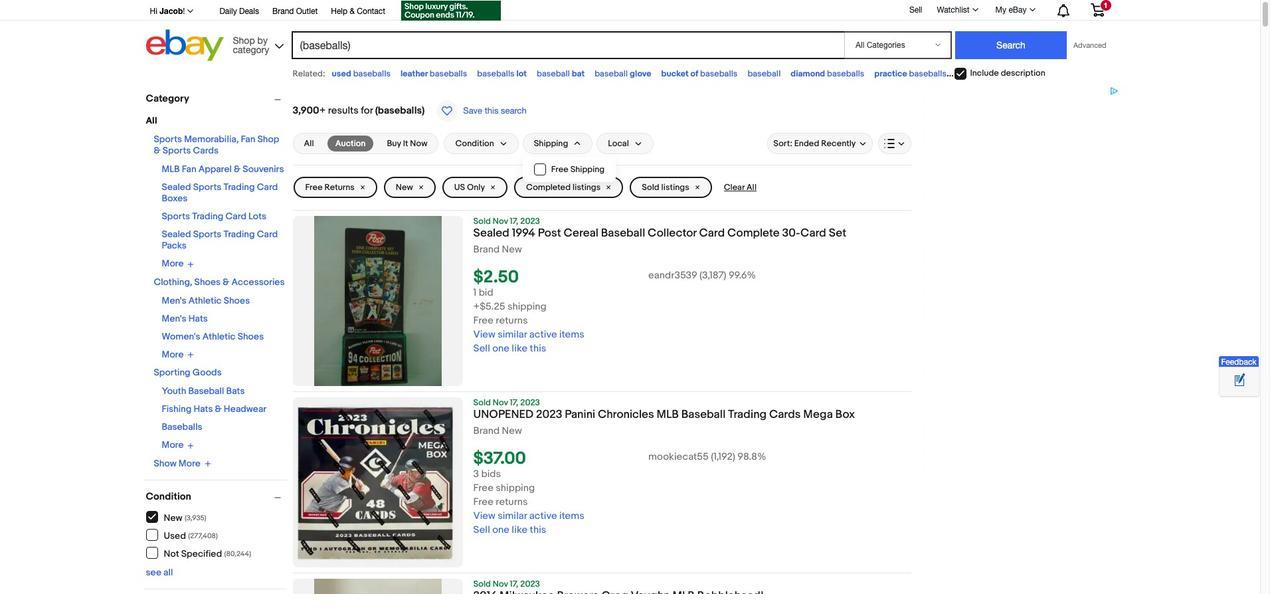 Task type: describe. For each thing, give the bounding box(es) containing it.
shop inside shop by category
[[233, 35, 255, 46]]

new link
[[384, 177, 436, 198]]

99.6%
[[729, 269, 756, 282]]

brand inside sold  nov 17, 2023 sealed 1994 post cereal baseball collector card complete 30-card set brand new
[[474, 243, 500, 256]]

new (3,935)
[[164, 512, 207, 523]]

listing options selector. list view selected. image
[[884, 138, 906, 149]]

results
[[328, 104, 359, 117]]

baseballs lot
[[477, 68, 527, 79]]

free returns
[[305, 182, 355, 193]]

one for $37.00
[[493, 524, 510, 537]]

ended
[[795, 138, 820, 149]]

help
[[331, 7, 348, 16]]

ebay
[[1009, 5, 1027, 15]]

baseball inside sold  nov 17, 2023 unopened 2023 panini chronicles mlb baseball trading cards mega box brand new
[[682, 408, 726, 421]]

related:
[[293, 68, 325, 79]]

unopened
[[474, 408, 534, 421]]

1 link
[[1083, 0, 1113, 19]]

free inside eandr3539 (3,187) 99.6% 1 bid +$5.25 shipping free returns view similar active items sell one like this
[[474, 315, 494, 327]]

3 17, from the top
[[510, 579, 519, 590]]

trading down 'mlb fan apparel & souvenirs' link
[[224, 181, 255, 193]]

category button
[[146, 92, 287, 105]]

include description
[[971, 68, 1046, 79]]

cards inside sold  nov 17, 2023 unopened 2023 panini chronicles mlb baseball trading cards mega box brand new
[[770, 408, 801, 421]]

show more
[[154, 458, 201, 469]]

rawlings baseballs
[[957, 68, 1029, 79]]

advanced
[[1074, 41, 1107, 49]]

brand outlet link
[[273, 5, 318, 19]]

men's athletic shoes link
[[162, 295, 250, 306]]

nov for $37.00
[[493, 398, 508, 408]]

3,900 + results for (baseballs)
[[293, 104, 425, 117]]

mlb inside mlb fan apparel & souvenirs sealed sports trading card boxes sports trading card lots sealed sports trading card packs
[[162, 164, 180, 175]]

fan inside sports memorabilia, fan shop & sports cards
[[241, 134, 255, 145]]

3,900
[[293, 104, 319, 117]]

advertisement region
[[922, 86, 1122, 485]]

get the coupon image
[[402, 1, 501, 21]]

none submit inside shop by category banner
[[956, 31, 1068, 59]]

listings for completed listings
[[573, 182, 601, 193]]

baseballs for practice baseballs
[[910, 68, 947, 79]]

used
[[164, 530, 186, 541]]

glove
[[630, 68, 652, 79]]

buy it now link
[[379, 136, 436, 152]]

0 vertical spatial shoes
[[194, 276, 221, 287]]

returns for $2.50
[[496, 315, 528, 327]]

category
[[233, 44, 269, 55]]

fishing
[[162, 403, 192, 415]]

free shipping
[[552, 164, 605, 175]]

fan inside mlb fan apparel & souvenirs sealed sports trading card boxes sports trading card lots sealed sports trading card packs
[[182, 164, 196, 175]]

sports memorabilia, fan shop & sports cards link
[[154, 134, 279, 156]]

sealed up sports trading card lots link
[[162, 181, 191, 193]]

account navigation
[[143, 0, 1115, 23]]

3 nov from the top
[[493, 579, 508, 590]]

sold listings link
[[630, 177, 712, 198]]

1 vertical spatial all
[[304, 138, 314, 149]]

eandr3539 (3,187) 99.6% 1 bid +$5.25 shipping free returns view similar active items sell one like this
[[474, 269, 756, 355]]

baseballs for used baseballs
[[353, 68, 391, 79]]

used baseballs
[[332, 68, 391, 79]]

1 inside eandr3539 (3,187) 99.6% 1 bid +$5.25 shipping free returns view similar active items sell one like this
[[474, 287, 477, 299]]

recently
[[822, 138, 857, 149]]

baseball for glove
[[595, 68, 628, 79]]

panini
[[565, 408, 596, 421]]

similar for $2.50
[[498, 329, 527, 341]]

new up the used
[[164, 512, 183, 523]]

sold for sold  nov 17, 2023 unopened 2023 panini chronicles mlb baseball trading cards mega box brand new
[[474, 398, 491, 408]]

of
[[691, 68, 699, 79]]

2 horizontal spatial all
[[747, 182, 757, 193]]

card left lots
[[226, 211, 247, 222]]

mookiecat55
[[649, 451, 709, 463]]

more for more button related to clothing,
[[162, 349, 184, 360]]

Search for anything text field
[[293, 33, 842, 58]]

sealed sports trading card boxes link
[[162, 181, 278, 204]]

not
[[164, 548, 179, 559]]

all link
[[296, 136, 322, 152]]

collector
[[648, 227, 697, 240]]

youth
[[162, 386, 186, 397]]

youth baseball bats link
[[162, 386, 245, 397]]

us only
[[455, 182, 485, 193]]

contact
[[357, 7, 386, 16]]

(80,244)
[[224, 549, 251, 558]]

0 horizontal spatial condition button
[[146, 491, 287, 503]]

like for $37.00
[[512, 524, 528, 537]]

1 vertical spatial shipping
[[571, 164, 605, 175]]

box
[[836, 408, 856, 421]]

men's athletic shoes men's hats women's athletic shoes
[[162, 295, 264, 342]]

2016 milwaukee brewers greg vaughn mlb bobblehead! image
[[314, 579, 442, 594]]

sold for sold  nov 17, 2023 sealed 1994 post cereal baseball collector card complete 30-card set brand new
[[474, 216, 491, 227]]

unopened 2023 panini chronicles mlb baseball trading cards mega box image
[[293, 398, 463, 568]]

sealed 1994 post cereal baseball collector card complete 30-card set image
[[314, 216, 442, 386]]

1 vertical spatial athletic
[[203, 331, 236, 342]]

new inside sold  nov 17, 2023 unopened 2023 panini chronicles mlb baseball trading cards mega box brand new
[[502, 425, 522, 437]]

fishing hats & headwear link
[[162, 403, 267, 415]]

shipping inside 'dropdown button'
[[534, 138, 569, 149]]

baseballs for rawlings baseballs
[[992, 68, 1029, 79]]

brand outlet
[[273, 7, 318, 16]]

mlb fan apparel & souvenirs sealed sports trading card boxes sports trading card lots sealed sports trading card packs
[[162, 164, 284, 251]]

(3,935)
[[185, 514, 207, 522]]

new inside sold  nov 17, 2023 sealed 1994 post cereal baseball collector card complete 30-card set brand new
[[502, 243, 522, 256]]

hats for &
[[194, 403, 213, 415]]

us
[[455, 182, 465, 193]]

unopened 2023 panini chronicles mlb baseball trading cards mega box heading
[[474, 408, 856, 421]]

boxes
[[162, 193, 188, 204]]

outlet
[[296, 7, 318, 16]]

new down it
[[396, 182, 413, 193]]

& inside account navigation
[[350, 7, 355, 16]]

hi jacob !
[[150, 6, 185, 16]]

3
[[474, 468, 479, 481]]

auction
[[335, 138, 366, 149]]

sports down sports trading card lots link
[[193, 229, 222, 240]]

baseballs
[[162, 421, 202, 433]]

practice
[[875, 68, 908, 79]]

view for $37.00
[[474, 510, 496, 523]]

see all
[[146, 567, 173, 578]]

& inside mlb fan apparel & souvenirs sealed sports trading card boxes sports trading card lots sealed sports trading card packs
[[234, 164, 241, 175]]

post
[[538, 227, 561, 240]]

returns for $37.00
[[496, 496, 528, 509]]

sort:
[[774, 138, 793, 149]]

souvenirs
[[243, 164, 284, 175]]

see all button
[[146, 567, 173, 578]]

sports memorabilia, fan shop & sports cards
[[154, 134, 279, 156]]

(277,408)
[[188, 531, 218, 540]]

baseball inside sold  nov 17, 2023 sealed 1994 post cereal baseball collector card complete 30-card set brand new
[[601, 227, 646, 240]]

used (277,408)
[[164, 530, 218, 541]]

sealed down boxes
[[162, 229, 191, 240]]

accessories
[[232, 276, 285, 287]]

advanced link
[[1068, 32, 1114, 58]]

sold  nov 17, 2023
[[474, 579, 540, 590]]

deals
[[239, 7, 259, 16]]

sell one like this link for $37.00
[[474, 524, 547, 537]]

free returns link
[[293, 177, 377, 198]]

sports down the apparel
[[193, 181, 222, 193]]

items for $37.00
[[560, 510, 585, 523]]

one for $2.50
[[493, 342, 510, 355]]

only
[[467, 182, 485, 193]]

women's
[[162, 331, 201, 342]]

include
[[971, 68, 1000, 79]]

view similar active items link for $37.00
[[474, 510, 585, 523]]

baseballs link
[[162, 421, 202, 433]]

cards inside sports memorabilia, fan shop & sports cards
[[193, 145, 219, 156]]

mlb fan apparel & souvenirs link
[[162, 164, 284, 175]]

0 vertical spatial all
[[146, 115, 157, 126]]

2 men's from the top
[[162, 313, 187, 324]]

brand inside sold  nov 17, 2023 unopened 2023 panini chronicles mlb baseball trading cards mega box brand new
[[474, 425, 500, 437]]

1 vertical spatial shoes
[[224, 295, 250, 306]]

rawlings
[[957, 68, 990, 79]]

sold listings
[[642, 182, 690, 193]]



Task type: locate. For each thing, give the bounding box(es) containing it.
baseball down goods
[[188, 386, 224, 397]]

2 vertical spatial this
[[530, 524, 547, 537]]

main content containing $2.50
[[293, 86, 912, 594]]

clothing, shoes & accessories
[[154, 276, 285, 287]]

like for $2.50
[[512, 342, 528, 355]]

0 vertical spatial mlb
[[162, 164, 180, 175]]

0 vertical spatial shipping
[[534, 138, 569, 149]]

5 baseballs from the left
[[828, 68, 865, 79]]

daily deals link
[[220, 5, 259, 19]]

baseball
[[601, 227, 646, 240], [188, 386, 224, 397], [682, 408, 726, 421]]

items inside eandr3539 (3,187) 99.6% 1 bid +$5.25 shipping free returns view similar active items sell one like this
[[560, 329, 585, 341]]

more for 1st more button
[[162, 258, 184, 269]]

save
[[463, 106, 483, 116]]

baseballs right diamond
[[828, 68, 865, 79]]

new
[[396, 182, 413, 193], [502, 243, 522, 256], [502, 425, 522, 437], [164, 512, 183, 523]]

1 vertical spatial shipping
[[496, 482, 535, 495]]

1 like from the top
[[512, 342, 528, 355]]

more button for sporting
[[162, 439, 194, 451]]

returns down +$5.25
[[496, 315, 528, 327]]

more button up show more
[[162, 439, 194, 451]]

shipping for $37.00
[[496, 482, 535, 495]]

1 horizontal spatial baseball
[[601, 227, 646, 240]]

this inside eandr3539 (3,187) 99.6% 1 bid +$5.25 shipping free returns view similar active items sell one like this
[[530, 342, 547, 355]]

& down youth baseball bats link
[[215, 403, 222, 415]]

baseballs for diamond baseballs
[[828, 68, 865, 79]]

0 horizontal spatial shipping
[[534, 138, 569, 149]]

cereal
[[564, 227, 599, 240]]

2 returns from the top
[[496, 496, 528, 509]]

not specified (80,244)
[[164, 548, 251, 559]]

0 vertical spatial condition button
[[444, 133, 519, 154]]

card down souvenirs
[[257, 181, 278, 193]]

2 baseball from the left
[[595, 68, 628, 79]]

None submit
[[956, 31, 1068, 59]]

clothing, shoes & accessories link
[[154, 276, 285, 287]]

active
[[530, 329, 557, 341], [530, 510, 557, 523]]

bids
[[482, 468, 501, 481]]

6 baseballs from the left
[[910, 68, 947, 79]]

baseballs right used
[[353, 68, 391, 79]]

buy
[[387, 138, 401, 149]]

0 vertical spatial athletic
[[189, 295, 222, 306]]

4 baseballs from the left
[[701, 68, 738, 79]]

2023 for sold  nov 17, 2023 sealed 1994 post cereal baseball collector card complete 30-card set brand new
[[521, 216, 540, 227]]

sell left watchlist
[[910, 5, 923, 14]]

one inside mookiecat55 (1,192) 98.8% 3 bids free shipping free returns view similar active items sell one like this
[[493, 524, 510, 537]]

sports down category
[[154, 134, 182, 145]]

1 vertical spatial cards
[[770, 408, 801, 421]]

sell one like this link for $2.50
[[474, 342, 547, 355]]

(3,187)
[[700, 269, 727, 282]]

2 view similar active items link from the top
[[474, 510, 585, 523]]

2 vertical spatial 17,
[[510, 579, 519, 590]]

shop by category button
[[227, 30, 287, 58]]

(1,192)
[[711, 451, 736, 463]]

baseball bat
[[537, 68, 585, 79]]

one up sold  nov 17, 2023
[[493, 524, 510, 537]]

for
[[361, 104, 373, 117]]

shoes down "clothing, shoes & accessories"
[[224, 295, 250, 306]]

shipping inside mookiecat55 (1,192) 98.8% 3 bids free shipping free returns view similar active items sell one like this
[[496, 482, 535, 495]]

hi
[[150, 7, 157, 16]]

hats down youth baseball bats link
[[194, 403, 213, 415]]

shoes down "accessories"
[[238, 331, 264, 342]]

see
[[146, 567, 161, 578]]

sold  nov 17, 2023 unopened 2023 panini chronicles mlb baseball trading cards mega box brand new
[[474, 398, 856, 437]]

brand down unopened at the bottom of page
[[474, 425, 500, 437]]

1 horizontal spatial cards
[[770, 408, 801, 421]]

completed listings
[[527, 182, 601, 193]]

hats for women's
[[189, 313, 208, 324]]

unopened 2023 panini chronicles mlb baseball trading cards mega box link
[[474, 408, 912, 425]]

men's down clothing,
[[162, 295, 187, 306]]

sold for sold listings
[[642, 182, 660, 193]]

returns inside mookiecat55 (1,192) 98.8% 3 bids free shipping free returns view similar active items sell one like this
[[496, 496, 528, 509]]

trading down sealed sports trading card boxes link
[[192, 211, 224, 222]]

2 listings from the left
[[662, 182, 690, 193]]

baseball left bat on the left of the page
[[537, 68, 570, 79]]

shop
[[233, 35, 255, 46], [258, 134, 279, 145]]

0 horizontal spatial baseball
[[537, 68, 570, 79]]

shipping right +$5.25
[[508, 301, 547, 313]]

leather
[[401, 68, 428, 79]]

shipping up free shipping link
[[534, 138, 569, 149]]

1 vertical spatial condition button
[[146, 491, 287, 503]]

nov for $2.50
[[493, 216, 508, 227]]

1 vertical spatial mlb
[[657, 408, 679, 421]]

sold inside sold  nov 17, 2023 unopened 2023 panini chronicles mlb baseball trading cards mega box brand new
[[474, 398, 491, 408]]

listings up collector on the right top of the page
[[662, 182, 690, 193]]

0 vertical spatial nov
[[493, 216, 508, 227]]

sealed
[[162, 181, 191, 193], [474, 227, 510, 240], [162, 229, 191, 240]]

like
[[512, 342, 528, 355], [512, 524, 528, 537]]

cards up the apparel
[[193, 145, 219, 156]]

1994
[[512, 227, 536, 240]]

1 vertical spatial view
[[474, 510, 496, 523]]

1 baseballs from the left
[[353, 68, 391, 79]]

heading
[[474, 590, 764, 594]]

sold for sold  nov 17, 2023
[[474, 579, 491, 590]]

brand inside account navigation
[[273, 7, 294, 16]]

packs
[[162, 240, 187, 251]]

2 horizontal spatial baseball
[[682, 408, 726, 421]]

sporting goods
[[154, 367, 222, 378]]

similar down bids
[[498, 510, 527, 523]]

2 vertical spatial nov
[[493, 579, 508, 590]]

2 items from the top
[[560, 510, 585, 523]]

2 vertical spatial sell
[[474, 524, 490, 537]]

active inside eandr3539 (3,187) 99.6% 1 bid +$5.25 shipping free returns view similar active items sell one like this
[[530, 329, 557, 341]]

fan up souvenirs
[[241, 134, 255, 145]]

sports down boxes
[[162, 211, 190, 222]]

show more button
[[154, 458, 211, 469]]

1 horizontal spatial baseball
[[595, 68, 628, 79]]

0 vertical spatial one
[[493, 342, 510, 355]]

0 horizontal spatial fan
[[182, 164, 196, 175]]

hats inside "men's athletic shoes men's hats women's athletic shoes"
[[189, 313, 208, 324]]

condition up new (3,935)
[[146, 491, 191, 503]]

0 vertical spatial active
[[530, 329, 557, 341]]

baseball left glove
[[595, 68, 628, 79]]

1 vertical spatial active
[[530, 510, 557, 523]]

1 one from the top
[[493, 342, 510, 355]]

items inside mookiecat55 (1,192) 98.8% 3 bids free shipping free returns view similar active items sell one like this
[[560, 510, 585, 523]]

mega
[[804, 408, 833, 421]]

sell down +$5.25
[[474, 342, 490, 355]]

2 sell one like this link from the top
[[474, 524, 547, 537]]

sell one like this link up sold  nov 17, 2023
[[474, 524, 547, 537]]

& inside youth baseball bats fishing hats & headwear baseballs
[[215, 403, 222, 415]]

women's athletic shoes link
[[162, 331, 264, 342]]

1 horizontal spatial all
[[304, 138, 314, 149]]

new down "1994"
[[502, 243, 522, 256]]

nov inside sold  nov 17, 2023 sealed 1994 post cereal baseball collector card complete 30-card set brand new
[[493, 216, 508, 227]]

baseballs right rawlings
[[992, 68, 1029, 79]]

0 vertical spatial similar
[[498, 329, 527, 341]]

1 inside 1 link
[[1104, 1, 1108, 9]]

save this search
[[463, 106, 527, 116]]

1 vertical spatial 17,
[[510, 398, 519, 408]]

more button for clothing,
[[162, 349, 194, 360]]

& right help
[[350, 7, 355, 16]]

1 horizontal spatial 1
[[1104, 1, 1108, 9]]

7 baseballs from the left
[[992, 68, 1029, 79]]

listings for sold listings
[[662, 182, 690, 193]]

0 horizontal spatial all
[[146, 115, 157, 126]]

watchlist link
[[930, 2, 985, 18]]

specified
[[181, 548, 222, 559]]

all down category
[[146, 115, 157, 126]]

one inside eandr3539 (3,187) 99.6% 1 bid +$5.25 shipping free returns view similar active items sell one like this
[[493, 342, 510, 355]]

0 vertical spatial items
[[560, 329, 585, 341]]

sealed left "1994"
[[474, 227, 510, 240]]

sold
[[642, 182, 660, 193], [474, 216, 491, 227], [474, 398, 491, 408], [474, 579, 491, 590]]

0 vertical spatial brand
[[273, 7, 294, 16]]

leather baseballs
[[401, 68, 467, 79]]

athletic down "clothing, shoes & accessories"
[[189, 295, 222, 306]]

brand left outlet on the top of page
[[273, 7, 294, 16]]

17, for $37.00
[[510, 398, 519, 408]]

athletic
[[189, 295, 222, 306], [203, 331, 236, 342]]

view
[[474, 329, 496, 341], [474, 510, 496, 523]]

returns
[[496, 315, 528, 327], [496, 496, 528, 509]]

sell inside eandr3539 (3,187) 99.6% 1 bid +$5.25 shipping free returns view similar active items sell one like this
[[474, 342, 490, 355]]

sell
[[910, 5, 923, 14], [474, 342, 490, 355], [474, 524, 490, 537]]

men's
[[162, 295, 187, 306], [162, 313, 187, 324]]

0 horizontal spatial mlb
[[162, 164, 180, 175]]

1 up advanced
[[1104, 1, 1108, 9]]

similar inside mookiecat55 (1,192) 98.8% 3 bids free shipping free returns view similar active items sell one like this
[[498, 510, 527, 523]]

more up clothing,
[[162, 258, 184, 269]]

similar down +$5.25
[[498, 329, 527, 341]]

more button down the women's on the bottom
[[162, 349, 194, 360]]

shoes up men's athletic shoes link
[[194, 276, 221, 287]]

0 vertical spatial sell one like this link
[[474, 342, 547, 355]]

2 vertical spatial all
[[747, 182, 757, 193]]

feedback
[[1222, 358, 1257, 367]]

shipping for $2.50
[[508, 301, 547, 313]]

view down bids
[[474, 510, 496, 523]]

2 more button from the top
[[162, 349, 194, 360]]

17, for $2.50
[[510, 216, 519, 227]]

baseball for bat
[[537, 68, 570, 79]]

1 baseball from the left
[[537, 68, 570, 79]]

view for $2.50
[[474, 329, 496, 341]]

more button down packs
[[162, 258, 194, 270]]

1 horizontal spatial shop
[[258, 134, 279, 145]]

1 view from the top
[[474, 329, 496, 341]]

0 horizontal spatial shop
[[233, 35, 255, 46]]

2023 inside sold  nov 17, 2023 sealed 1994 post cereal baseball collector card complete 30-card set brand new
[[521, 216, 540, 227]]

& inside sports memorabilia, fan shop & sports cards
[[154, 145, 161, 156]]

1 vertical spatial condition
[[146, 491, 191, 503]]

this inside button
[[485, 106, 499, 116]]

2 vertical spatial shoes
[[238, 331, 264, 342]]

0 horizontal spatial condition
[[146, 491, 191, 503]]

listings down free shipping
[[573, 182, 601, 193]]

one down +$5.25
[[493, 342, 510, 355]]

2 view from the top
[[474, 510, 496, 523]]

baseball link
[[748, 68, 781, 79]]

new down unopened at the bottom of page
[[502, 425, 522, 437]]

17, inside sold  nov 17, 2023 unopened 2023 panini chronicles mlb baseball trading cards mega box brand new
[[510, 398, 519, 408]]

0 vertical spatial more button
[[162, 258, 194, 270]]

1 vertical spatial hats
[[194, 403, 213, 415]]

view similar active items link down +$5.25
[[474, 329, 585, 341]]

all
[[164, 567, 173, 578]]

&
[[350, 7, 355, 16], [154, 145, 161, 156], [234, 164, 241, 175], [223, 276, 230, 287], [215, 403, 222, 415]]

2 baseballs from the left
[[430, 68, 467, 79]]

0 vertical spatial like
[[512, 342, 528, 355]]

0 vertical spatial returns
[[496, 315, 528, 327]]

0 vertical spatial view
[[474, 329, 496, 341]]

2023 for sold  nov 17, 2023
[[521, 579, 540, 590]]

shoes
[[194, 276, 221, 287], [224, 295, 250, 306], [238, 331, 264, 342]]

trading down lots
[[224, 229, 255, 240]]

sell down the 3 in the bottom left of the page
[[474, 524, 490, 537]]

us only link
[[443, 177, 508, 198]]

men's up the women's on the bottom
[[162, 313, 187, 324]]

save this search button
[[433, 100, 531, 122]]

daily deals
[[220, 7, 259, 16]]

baseball up (1,192)
[[682, 408, 726, 421]]

baseball inside youth baseball bats fishing hats & headwear baseballs
[[188, 386, 224, 397]]

0 vertical spatial shipping
[[508, 301, 547, 313]]

0 horizontal spatial baseball
[[188, 386, 224, 397]]

0 vertical spatial this
[[485, 106, 499, 116]]

1 vertical spatial brand
[[474, 243, 500, 256]]

(baseballs)
[[375, 104, 425, 117]]

1 vertical spatial more button
[[162, 349, 194, 360]]

this for $37.00
[[530, 524, 547, 537]]

0 horizontal spatial cards
[[193, 145, 219, 156]]

now
[[410, 138, 428, 149]]

similar inside eandr3539 (3,187) 99.6% 1 bid +$5.25 shipping free returns view similar active items sell one like this
[[498, 329, 527, 341]]

active for $37.00
[[530, 510, 557, 523]]

sell inside mookiecat55 (1,192) 98.8% 3 bids free shipping free returns view similar active items sell one like this
[[474, 524, 490, 537]]

view down +$5.25
[[474, 329, 496, 341]]

items for $2.50
[[560, 329, 585, 341]]

1 vertical spatial nov
[[493, 398, 508, 408]]

1 vertical spatial like
[[512, 524, 528, 537]]

clear all
[[724, 182, 757, 193]]

card down lots
[[257, 229, 278, 240]]

1 vertical spatial one
[[493, 524, 510, 537]]

baseball left diamond
[[748, 68, 781, 79]]

lots
[[249, 211, 267, 222]]

condition button up (3,935)
[[146, 491, 287, 503]]

condition for left condition dropdown button
[[146, 491, 191, 503]]

Auction selected text field
[[335, 138, 366, 150]]

1 horizontal spatial mlb
[[657, 408, 679, 421]]

baseballs right leather
[[430, 68, 467, 79]]

1 similar from the top
[[498, 329, 527, 341]]

shipping down bids
[[496, 482, 535, 495]]

watchlist
[[938, 5, 970, 15]]

0 vertical spatial sell
[[910, 5, 923, 14]]

sporting
[[154, 367, 191, 378]]

1 vertical spatial returns
[[496, 496, 528, 509]]

main content
[[293, 86, 912, 594]]

similar for $37.00
[[498, 510, 527, 523]]

1 left bid
[[474, 287, 477, 299]]

condition down save
[[456, 138, 494, 149]]

1 men's from the top
[[162, 295, 187, 306]]

hats down men's athletic shoes link
[[189, 313, 208, 324]]

2 like from the top
[[512, 524, 528, 537]]

2 vertical spatial more button
[[162, 439, 194, 451]]

sell inside account navigation
[[910, 5, 923, 14]]

shop by category banner
[[143, 0, 1115, 64]]

more up show more
[[162, 440, 184, 451]]

nov inside sold  nov 17, 2023 unopened 2023 panini chronicles mlb baseball trading cards mega box brand new
[[493, 398, 508, 408]]

0 vertical spatial fan
[[241, 134, 255, 145]]

shipping up completed listings link
[[571, 164, 605, 175]]

clear all link
[[719, 177, 762, 198]]

1 vertical spatial view similar active items link
[[474, 510, 585, 523]]

card right collector on the right top of the page
[[700, 227, 725, 240]]

1 horizontal spatial condition
[[456, 138, 494, 149]]

condition for the top condition dropdown button
[[456, 138, 494, 149]]

sold inside sold  nov 17, 2023 sealed 1994 post cereal baseball collector card complete 30-card set brand new
[[474, 216, 491, 227]]

active for $2.50
[[530, 329, 557, 341]]

0 vertical spatial view similar active items link
[[474, 329, 585, 341]]

1 active from the top
[[530, 329, 557, 341]]

1 nov from the top
[[493, 216, 508, 227]]

nov
[[493, 216, 508, 227], [493, 398, 508, 408], [493, 579, 508, 590]]

free
[[552, 164, 569, 175], [305, 182, 323, 193], [474, 315, 494, 327], [474, 482, 494, 495], [474, 496, 494, 509]]

baseballs right of
[[701, 68, 738, 79]]

cards left mega
[[770, 408, 801, 421]]

more right show
[[179, 458, 201, 469]]

1 vertical spatial men's
[[162, 313, 187, 324]]

baseballs right practice
[[910, 68, 947, 79]]

sort: ended recently
[[774, 138, 857, 149]]

all down 3,900
[[304, 138, 314, 149]]

baseballs left "lot"
[[477, 68, 515, 79]]

sell one like this link down +$5.25
[[474, 342, 547, 355]]

bucket
[[662, 68, 689, 79]]

0 vertical spatial 17,
[[510, 216, 519, 227]]

2 one from the top
[[493, 524, 510, 537]]

shop by category
[[233, 35, 269, 55]]

sealed 1994 post cereal baseball collector card complete 30-card set heading
[[474, 227, 847, 240]]

1 vertical spatial similar
[[498, 510, 527, 523]]

brand up $2.50
[[474, 243, 500, 256]]

1 items from the top
[[560, 329, 585, 341]]

1 more button from the top
[[162, 258, 194, 270]]

my ebay link
[[989, 2, 1042, 18]]

trading up 98.8%
[[729, 408, 767, 421]]

0 horizontal spatial listings
[[573, 182, 601, 193]]

& up men's athletic shoes link
[[223, 276, 230, 287]]

shipping inside eandr3539 (3,187) 99.6% 1 bid +$5.25 shipping free returns view similar active items sell one like this
[[508, 301, 547, 313]]

0 vertical spatial shop
[[233, 35, 255, 46]]

mlb inside sold  nov 17, 2023 unopened 2023 panini chronicles mlb baseball trading cards mega box brand new
[[657, 408, 679, 421]]

used
[[332, 68, 352, 79]]

hats inside youth baseball bats fishing hats & headwear baseballs
[[194, 403, 213, 415]]

2023 for sold  nov 17, 2023 unopened 2023 panini chronicles mlb baseball trading cards mega box brand new
[[521, 398, 540, 408]]

my ebay
[[996, 5, 1027, 15]]

1 sell one like this link from the top
[[474, 342, 547, 355]]

mlb right chronicles
[[657, 408, 679, 421]]

baseball right cereal
[[601, 227, 646, 240]]

similar
[[498, 329, 527, 341], [498, 510, 527, 523]]

2 vertical spatial brand
[[474, 425, 500, 437]]

trading inside sold  nov 17, 2023 unopened 2023 panini chronicles mlb baseball trading cards mega box brand new
[[729, 408, 767, 421]]

baseballs for leather baseballs
[[430, 68, 467, 79]]

headwear
[[224, 403, 267, 415]]

returns down bids
[[496, 496, 528, 509]]

sell one like this link
[[474, 342, 547, 355], [474, 524, 547, 537]]

my
[[996, 5, 1007, 15]]

all right 'clear'
[[747, 182, 757, 193]]

0 vertical spatial condition
[[456, 138, 494, 149]]

condition button
[[444, 133, 519, 154], [146, 491, 287, 503]]

shop left by
[[233, 35, 255, 46]]

2 17, from the top
[[510, 398, 519, 408]]

active inside mookiecat55 (1,192) 98.8% 3 bids free shipping free returns view similar active items sell one like this
[[530, 510, 557, 523]]

1 vertical spatial fan
[[182, 164, 196, 175]]

0 vertical spatial hats
[[189, 313, 208, 324]]

sell for $37.00
[[474, 524, 490, 537]]

sealed inside sold  nov 17, 2023 sealed 1994 post cereal baseball collector card complete 30-card set brand new
[[474, 227, 510, 240]]

fan left the apparel
[[182, 164, 196, 175]]

shop up souvenirs
[[258, 134, 279, 145]]

& down category
[[154, 145, 161, 156]]

2 similar from the top
[[498, 510, 527, 523]]

condition inside dropdown button
[[456, 138, 494, 149]]

1 vertical spatial 1
[[474, 287, 477, 299]]

1 vertical spatial baseball
[[188, 386, 224, 397]]

it
[[403, 138, 408, 149]]

mlb up boxes
[[162, 164, 180, 175]]

1 horizontal spatial shipping
[[571, 164, 605, 175]]

1 listings from the left
[[573, 182, 601, 193]]

baseball
[[537, 68, 570, 79], [595, 68, 628, 79], [748, 68, 781, 79]]

like inside eandr3539 (3,187) 99.6% 1 bid +$5.25 shipping free returns view similar active items sell one like this
[[512, 342, 528, 355]]

17, inside sold  nov 17, 2023 sealed 1994 post cereal baseball collector card complete 30-card set brand new
[[510, 216, 519, 227]]

1 vertical spatial shop
[[258, 134, 279, 145]]

3 baseball from the left
[[748, 68, 781, 79]]

more inside show more 'button'
[[179, 458, 201, 469]]

completed
[[527, 182, 571, 193]]

view inside mookiecat55 (1,192) 98.8% 3 bids free shipping free returns view similar active items sell one like this
[[474, 510, 496, 523]]

like inside mookiecat55 (1,192) 98.8% 3 bids free shipping free returns view similar active items sell one like this
[[512, 524, 528, 537]]

0 vertical spatial 1
[[1104, 1, 1108, 9]]

cards
[[193, 145, 219, 156], [770, 408, 801, 421]]

1 horizontal spatial condition button
[[444, 133, 519, 154]]

sports up boxes
[[163, 145, 191, 156]]

1 horizontal spatial fan
[[241, 134, 255, 145]]

3 more button from the top
[[162, 439, 194, 451]]

condition button down save this search button
[[444, 133, 519, 154]]

sporting goods link
[[154, 367, 222, 378]]

practice baseballs
[[875, 68, 947, 79]]

0 vertical spatial baseball
[[601, 227, 646, 240]]

2 active from the top
[[530, 510, 557, 523]]

3 baseballs from the left
[[477, 68, 515, 79]]

1 17, from the top
[[510, 216, 519, 227]]

1 vertical spatial sell
[[474, 342, 490, 355]]

1 horizontal spatial listings
[[662, 182, 690, 193]]

shop inside sports memorabilia, fan shop & sports cards
[[258, 134, 279, 145]]

& right the apparel
[[234, 164, 241, 175]]

this inside mookiecat55 (1,192) 98.8% 3 bids free shipping free returns view similar active items sell one like this
[[530, 524, 547, 537]]

sell for $2.50
[[474, 342, 490, 355]]

1 returns from the top
[[496, 315, 528, 327]]

more for more button for sporting
[[162, 440, 184, 451]]

view inside eandr3539 (3,187) 99.6% 1 bid +$5.25 shipping free returns view similar active items sell one like this
[[474, 329, 496, 341]]

0 horizontal spatial 1
[[474, 287, 477, 299]]

more up sporting
[[162, 349, 184, 360]]

view similar active items link for $2.50
[[474, 329, 585, 341]]

1 view similar active items link from the top
[[474, 329, 585, 341]]

returns inside eandr3539 (3,187) 99.6% 1 bid +$5.25 shipping free returns view similar active items sell one like this
[[496, 315, 528, 327]]

diamond
[[791, 68, 826, 79]]

more button
[[162, 258, 194, 270], [162, 349, 194, 360], [162, 439, 194, 451]]

mlb
[[162, 164, 180, 175], [657, 408, 679, 421]]

2 nov from the top
[[493, 398, 508, 408]]

this for $2.50
[[530, 342, 547, 355]]

1 vertical spatial sell one like this link
[[474, 524, 547, 537]]

mookiecat55 (1,192) 98.8% 3 bids free shipping free returns view similar active items sell one like this
[[474, 451, 767, 537]]

2 horizontal spatial baseball
[[748, 68, 781, 79]]

2 vertical spatial baseball
[[682, 408, 726, 421]]

1 vertical spatial this
[[530, 342, 547, 355]]

0 vertical spatial men's
[[162, 295, 187, 306]]

0 vertical spatial cards
[[193, 145, 219, 156]]

1 vertical spatial items
[[560, 510, 585, 523]]

athletic right the women's on the bottom
[[203, 331, 236, 342]]

card left "set"
[[801, 227, 827, 240]]

98.8%
[[738, 451, 767, 463]]

view similar active items link down bids
[[474, 510, 585, 523]]



Task type: vqa. For each thing, say whether or not it's contained in the screenshot.
Handmade
no



